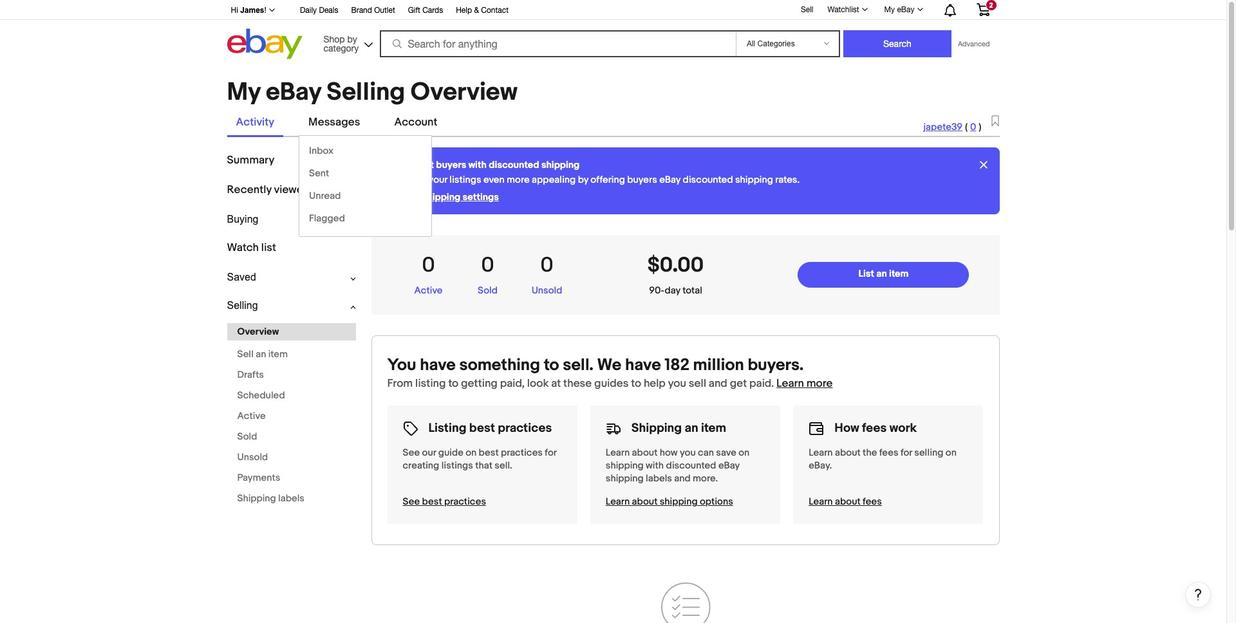 Task type: vqa. For each thing, say whether or not it's contained in the screenshot.
by beth_sells_bargains Apr 26, 2023 the by
no



Task type: locate. For each thing, give the bounding box(es) containing it.
selling down saved at top left
[[227, 300, 258, 311]]

0 vertical spatial my
[[885, 5, 896, 14]]

buyers right offering
[[628, 174, 658, 186]]

see best practices link
[[403, 496, 486, 508]]

unsold link
[[227, 451, 356, 465]]

0 horizontal spatial with
[[469, 159, 487, 171]]

0 inside 0 sold
[[482, 253, 494, 278]]

1 vertical spatial sell
[[237, 349, 254, 361]]

learn about shipping options
[[606, 496, 734, 508]]

2 horizontal spatial an
[[877, 268, 888, 280]]

1 horizontal spatial labels
[[646, 473, 673, 485]]

2 vertical spatial item
[[702, 421, 727, 436]]

0 vertical spatial item
[[890, 268, 909, 280]]

0 horizontal spatial overview
[[237, 326, 279, 338]]

see inside see our guide on best practices for creating listings that sell.
[[403, 447, 420, 459]]

sell
[[801, 5, 814, 14], [237, 349, 254, 361]]

0 for 0 active
[[422, 253, 435, 278]]

ebay inside account navigation
[[898, 5, 915, 14]]

1 horizontal spatial sold
[[478, 285, 498, 297]]

on right save
[[739, 447, 750, 459]]

paid.
[[750, 378, 775, 390]]

2 on from the left
[[739, 447, 750, 459]]

about for how
[[632, 447, 658, 459]]

have
[[420, 356, 456, 376], [626, 356, 661, 376]]

0 horizontal spatial unsold
[[237, 452, 268, 464]]

0 vertical spatial see
[[403, 447, 420, 459]]

with down how
[[646, 460, 664, 472]]

1 horizontal spatial shipping
[[632, 421, 682, 436]]

active down the scheduled
[[237, 410, 266, 423]]

help, opens dialogs image
[[1193, 589, 1205, 601]]

1 vertical spatial item
[[268, 349, 288, 361]]

about
[[632, 447, 658, 459], [836, 447, 861, 459], [632, 496, 658, 508], [836, 496, 861, 508]]

and left 'more.'
[[675, 473, 691, 485]]

to up at at the left bottom of the page
[[544, 356, 560, 376]]

0 horizontal spatial and
[[675, 473, 691, 485]]

ebay inside attract buyers with discounted shipping make your listings even more appealing by offering buyers ebay discounted shipping rates. edit shipping settings
[[660, 174, 681, 186]]

about for the
[[836, 447, 861, 459]]

selling up 'messages'
[[327, 77, 405, 108]]

list
[[859, 268, 875, 280]]

0 horizontal spatial for
[[545, 447, 557, 459]]

1 horizontal spatial sell.
[[563, 356, 594, 376]]

creating
[[403, 460, 440, 472]]

0 vertical spatial overview
[[411, 77, 518, 108]]

listing
[[416, 378, 446, 390]]

inbox link
[[309, 145, 334, 157]]

shop by category button
[[318, 29, 376, 56]]

0 horizontal spatial on
[[466, 447, 477, 459]]

account
[[395, 116, 438, 129]]

None submit
[[844, 30, 952, 57]]

by inside shop by category
[[348, 34, 357, 44]]

learn about fees link
[[809, 496, 883, 508]]

on
[[466, 447, 477, 459], [739, 447, 750, 459], [946, 447, 957, 459]]

0 vertical spatial with
[[469, 159, 487, 171]]

listings up the edit shipping settings link
[[450, 174, 482, 186]]

you inside learn about how you can save on shipping with discounted ebay shipping labels and more.
[[680, 447, 696, 459]]

listings inside attract buyers with discounted shipping make your listings even more appealing by offering buyers ebay discounted shipping rates. edit shipping settings
[[450, 174, 482, 186]]

item
[[890, 268, 909, 280], [268, 349, 288, 361], [702, 421, 727, 436]]

0 vertical spatial active
[[415, 285, 443, 297]]

paid,
[[500, 378, 525, 390]]

on inside learn about the fees for selling on ebay.
[[946, 447, 957, 459]]

labels down payments link
[[278, 493, 305, 505]]

&
[[474, 6, 479, 15]]

1 vertical spatial fees
[[880, 447, 899, 459]]

fees down learn about the fees for selling on ebay.
[[863, 496, 883, 508]]

by left offering
[[578, 174, 589, 186]]

with up even
[[469, 159, 487, 171]]

have up the help
[[626, 356, 661, 376]]

see for see best practices
[[403, 496, 420, 508]]

look
[[527, 378, 549, 390]]

learn inside learn about the fees for selling on ebay.
[[809, 447, 833, 459]]

1 horizontal spatial and
[[709, 378, 728, 390]]

0 horizontal spatial shipping
[[237, 493, 276, 505]]

learn for learn about fees
[[809, 496, 833, 508]]

1 vertical spatial my
[[227, 77, 261, 108]]

1 horizontal spatial my
[[885, 5, 896, 14]]

daily deals link
[[300, 4, 339, 18]]

0 horizontal spatial labels
[[278, 493, 305, 505]]

and down million
[[709, 378, 728, 390]]

messages
[[309, 116, 360, 129]]

1 on from the left
[[466, 447, 477, 459]]

region
[[371, 148, 1000, 215]]

1 horizontal spatial buyers
[[628, 174, 658, 186]]

1 vertical spatial see
[[403, 496, 420, 508]]

sell for sell
[[801, 5, 814, 14]]

$0.00
[[648, 253, 704, 278]]

shipping for shipping an item
[[632, 421, 682, 436]]

recently viewed link
[[227, 184, 310, 197]]

0 horizontal spatial have
[[420, 356, 456, 376]]

edit
[[403, 191, 420, 204]]

2 have from the left
[[626, 356, 661, 376]]

1 horizontal spatial by
[[578, 174, 589, 186]]

2 vertical spatial practices
[[445, 496, 486, 508]]

0 for 0 unsold
[[541, 253, 554, 278]]

1 vertical spatial by
[[578, 174, 589, 186]]

watch list link
[[227, 242, 276, 255]]

fees right the
[[880, 447, 899, 459]]

sell an item
[[237, 349, 288, 361]]

1 vertical spatial labels
[[278, 493, 305, 505]]

sold up payments
[[237, 431, 257, 443]]

1 horizontal spatial have
[[626, 356, 661, 376]]

1 vertical spatial practices
[[501, 447, 543, 459]]

to right listing
[[449, 378, 459, 390]]

1 vertical spatial sell.
[[495, 460, 513, 472]]

sent
[[309, 168, 329, 180]]

list an item
[[859, 268, 909, 280]]

your
[[429, 174, 448, 186]]

see for see our guide on best practices for creating listings that sell.
[[403, 447, 420, 459]]

more right paid. in the right bottom of the page
[[807, 378, 833, 390]]

an for shipping
[[685, 421, 699, 436]]

at
[[552, 378, 561, 390]]

overview
[[411, 77, 518, 108], [237, 326, 279, 338]]

shipping up how
[[632, 421, 682, 436]]

sell up the drafts
[[237, 349, 254, 361]]

payments
[[237, 472, 280, 485]]

with inside learn about how you can save on shipping with discounted ebay shipping labels and more.
[[646, 460, 664, 472]]

more
[[507, 174, 530, 186], [807, 378, 833, 390]]

0 horizontal spatial sell.
[[495, 460, 513, 472]]

you inside 'you have something to sell. we have 182 million buyers. from listing to getting paid, look at these guides to help you sell and get paid. learn more'
[[669, 378, 687, 390]]

my ebay selling overview
[[227, 77, 518, 108]]

0 active
[[415, 253, 443, 297]]

an up the 'can' at the right bottom of the page
[[685, 421, 699, 436]]

0 vertical spatial by
[[348, 34, 357, 44]]

practices down paid, at bottom
[[498, 421, 552, 436]]

0 left 0 sold
[[422, 253, 435, 278]]

1 vertical spatial and
[[675, 473, 691, 485]]

guide
[[439, 447, 464, 459]]

best up see our guide on best practices for creating listings that sell.
[[470, 421, 495, 436]]

scheduled link
[[227, 389, 356, 403]]

2 vertical spatial an
[[685, 421, 699, 436]]

see up 'creating'
[[403, 447, 420, 459]]

0 vertical spatial you
[[669, 378, 687, 390]]

cards
[[423, 6, 443, 15]]

1 vertical spatial listings
[[442, 460, 473, 472]]

daily deals
[[300, 6, 339, 15]]

active inside "active" link
[[237, 410, 266, 423]]

unsold up payments
[[237, 452, 268, 464]]

about down learn about how you can save on shipping with discounted ebay shipping labels and more.
[[632, 496, 658, 508]]

1 vertical spatial with
[[646, 460, 664, 472]]

sell.
[[563, 356, 594, 376], [495, 460, 513, 472]]

sell for sell an item
[[237, 349, 254, 361]]

sold right 0 active
[[478, 285, 498, 297]]

selling inside dropdown button
[[227, 300, 258, 311]]

inbox
[[309, 145, 334, 157]]

0 vertical spatial labels
[[646, 473, 673, 485]]

help & contact
[[456, 6, 509, 15]]

you
[[388, 356, 417, 376]]

shipping down 'more.'
[[660, 496, 698, 508]]

on right selling
[[946, 447, 957, 459]]

shipping an item
[[632, 421, 727, 436]]

practices down listing best practices
[[501, 447, 543, 459]]

unsold right 0 sold
[[532, 285, 563, 297]]

on inside learn about how you can save on shipping with discounted ebay shipping labels and more.
[[739, 447, 750, 459]]

discounted inside learn about how you can save on shipping with discounted ebay shipping labels and more.
[[666, 460, 717, 472]]

1 vertical spatial shipping
[[237, 493, 276, 505]]

ebay up activity on the top
[[266, 77, 321, 108]]

my up activity on the top
[[227, 77, 261, 108]]

even
[[484, 174, 505, 186]]

2 vertical spatial discounted
[[666, 460, 717, 472]]

listings down guide
[[442, 460, 473, 472]]

shipping up learn about shipping options
[[606, 473, 644, 485]]

2 for from the left
[[901, 447, 913, 459]]

hi
[[231, 6, 238, 15]]

learn
[[777, 378, 805, 390], [606, 447, 630, 459], [809, 447, 833, 459], [606, 496, 630, 508], [809, 496, 833, 508]]

3 on from the left
[[946, 447, 957, 459]]

0 vertical spatial an
[[877, 268, 888, 280]]

account navigation
[[224, 0, 1000, 20]]

ebay right offering
[[660, 174, 681, 186]]

more right even
[[507, 174, 530, 186]]

0 horizontal spatial my
[[227, 77, 261, 108]]

1 vertical spatial selling
[[227, 300, 258, 311]]

2 vertical spatial best
[[422, 496, 442, 508]]

0 vertical spatial and
[[709, 378, 728, 390]]

1 horizontal spatial for
[[901, 447, 913, 459]]

an
[[877, 268, 888, 280], [256, 349, 266, 361], [685, 421, 699, 436]]

practices for see best practices
[[445, 496, 486, 508]]

1 horizontal spatial sell
[[801, 5, 814, 14]]

by right shop
[[348, 34, 357, 44]]

0 horizontal spatial item
[[268, 349, 288, 361]]

0 vertical spatial best
[[470, 421, 495, 436]]

practices down that
[[445, 496, 486, 508]]

learn more link
[[777, 378, 833, 390]]

japete39 link
[[924, 121, 963, 133]]

my for my ebay
[[885, 5, 896, 14]]

0 vertical spatial more
[[507, 174, 530, 186]]

overview up the account
[[411, 77, 518, 108]]

1 horizontal spatial selling
[[327, 77, 405, 108]]

0 vertical spatial sell.
[[563, 356, 594, 376]]

182
[[665, 356, 690, 376]]

shipping down payments
[[237, 493, 276, 505]]

1 vertical spatial best
[[479, 447, 499, 459]]

0 vertical spatial fees
[[863, 421, 887, 436]]

see down 'creating'
[[403, 496, 420, 508]]

activity link
[[227, 110, 284, 135]]

1 vertical spatial more
[[807, 378, 833, 390]]

item up the 'can' at the right bottom of the page
[[702, 421, 727, 436]]

item up drafts link
[[268, 349, 288, 361]]

have up listing
[[420, 356, 456, 376]]

saved
[[227, 272, 256, 283]]

active left 0 sold
[[415, 285, 443, 297]]

about inside learn about the fees for selling on ebay.
[[836, 447, 861, 459]]

sell. inside see our guide on best practices for creating listings that sell.
[[495, 460, 513, 472]]

buyers up your
[[436, 159, 467, 171]]

about left how
[[632, 447, 658, 459]]

0 horizontal spatial an
[[256, 349, 266, 361]]

shop by category banner
[[224, 0, 1000, 62]]

an up the drafts
[[256, 349, 266, 361]]

labels
[[646, 473, 673, 485], [278, 493, 305, 505]]

learn for learn about how you can save on shipping with discounted ebay shipping labels and more.
[[606, 447, 630, 459]]

watchlist
[[828, 5, 860, 14]]

sell left watchlist
[[801, 5, 814, 14]]

on up that
[[466, 447, 477, 459]]

0 vertical spatial unsold
[[532, 285, 563, 297]]

0 for 0
[[971, 121, 977, 133]]

ebay down save
[[719, 460, 740, 472]]

0 vertical spatial sell
[[801, 5, 814, 14]]

item right list on the top right of the page
[[890, 268, 909, 280]]

1 horizontal spatial on
[[739, 447, 750, 459]]

1 horizontal spatial an
[[685, 421, 699, 436]]

sell. inside 'you have something to sell. we have 182 million buyers. from listing to getting paid, look at these guides to help you sell and get paid. learn more'
[[563, 356, 594, 376]]

learn for learn about the fees for selling on ebay.
[[809, 447, 833, 459]]

1 vertical spatial you
[[680, 447, 696, 459]]

appealing
[[532, 174, 576, 186]]

1 vertical spatial overview
[[237, 326, 279, 338]]

overview up the sell an item
[[237, 326, 279, 338]]

1 horizontal spatial item
[[702, 421, 727, 436]]

1 horizontal spatial to
[[544, 356, 560, 376]]

an right list on the top right of the page
[[877, 268, 888, 280]]

0 horizontal spatial sell
[[237, 349, 254, 361]]

about left the
[[836, 447, 861, 459]]

learn about fees
[[809, 496, 883, 508]]

best down 'creating'
[[422, 496, 442, 508]]

to left the help
[[632, 378, 642, 390]]

2 see from the top
[[403, 496, 420, 508]]

unread link
[[309, 190, 341, 202]]

1 horizontal spatial with
[[646, 460, 664, 472]]

0 horizontal spatial sold
[[237, 431, 257, 443]]

viewed
[[274, 184, 310, 197]]

about for fees
[[836, 496, 861, 508]]

sell inside account navigation
[[801, 5, 814, 14]]

2 horizontal spatial item
[[890, 268, 909, 280]]

about for shipping
[[632, 496, 658, 508]]

1 for from the left
[[545, 447, 557, 459]]

about inside learn about how you can save on shipping with discounted ebay shipping labels and more.
[[632, 447, 658, 459]]

edit shipping settings link
[[403, 191, 499, 204]]

brand outlet
[[351, 6, 395, 15]]

0 right 0 sold
[[541, 253, 554, 278]]

my inside account navigation
[[885, 5, 896, 14]]

shipping up appealing on the top left of the page
[[542, 159, 580, 171]]

0 vertical spatial listings
[[450, 174, 482, 186]]

0 vertical spatial buyers
[[436, 159, 467, 171]]

shipping
[[542, 159, 580, 171], [736, 174, 774, 186], [422, 191, 461, 204], [606, 460, 644, 472], [606, 473, 644, 485], [660, 496, 698, 508]]

learn for learn about shipping options
[[606, 496, 630, 508]]

scheduled
[[237, 390, 285, 402]]

shipping down your
[[422, 191, 461, 204]]

0 vertical spatial shipping
[[632, 421, 682, 436]]

0 inside 0 active
[[422, 253, 435, 278]]

1 horizontal spatial overview
[[411, 77, 518, 108]]

best up that
[[479, 447, 499, 459]]

1 vertical spatial sold
[[237, 431, 257, 443]]

2 horizontal spatial on
[[946, 447, 957, 459]]

1 vertical spatial discounted
[[683, 174, 734, 186]]

my right watchlist link
[[885, 5, 896, 14]]

1 vertical spatial active
[[237, 410, 266, 423]]

million
[[694, 356, 745, 376]]

sell. up these on the left of page
[[563, 356, 594, 376]]

practices
[[498, 421, 552, 436], [501, 447, 543, 459], [445, 496, 486, 508]]

category
[[324, 43, 359, 53]]

listing
[[429, 421, 467, 436]]

1 horizontal spatial active
[[415, 285, 443, 297]]

shipping left rates.
[[736, 174, 774, 186]]

you have something to sell. we have 182 million buyers. from listing to getting paid, look at these guides to help you sell and get paid. learn more
[[388, 356, 833, 390]]

1 see from the top
[[403, 447, 420, 459]]

1 horizontal spatial more
[[807, 378, 833, 390]]

discounted
[[489, 159, 540, 171], [683, 174, 734, 186], [666, 460, 717, 472]]

0 horizontal spatial by
[[348, 34, 357, 44]]

to
[[544, 356, 560, 376], [449, 378, 459, 390], [632, 378, 642, 390]]

0 right 0 active
[[482, 253, 494, 278]]

attract buyers with discounted shipping make your listings even more appealing by offering buyers ebay discounted shipping rates. edit shipping settings
[[403, 159, 800, 204]]

an for list
[[877, 268, 888, 280]]

0 left make selling overview your my ebay homepage image
[[971, 121, 977, 133]]

you down 182
[[669, 378, 687, 390]]

1 vertical spatial buyers
[[628, 174, 658, 186]]

0 inside 0 unsold
[[541, 253, 554, 278]]

listings
[[450, 174, 482, 186], [442, 460, 473, 472]]

0 horizontal spatial selling
[[227, 300, 258, 311]]

ebay right watchlist link
[[898, 5, 915, 14]]

1 horizontal spatial unsold
[[532, 285, 563, 297]]

sold link
[[227, 430, 356, 444]]

1 vertical spatial an
[[256, 349, 266, 361]]

learn inside learn about how you can save on shipping with discounted ebay shipping labels and more.
[[606, 447, 630, 459]]

gift
[[408, 6, 421, 15]]

you left the 'can' at the right bottom of the page
[[680, 447, 696, 459]]

and inside learn about how you can save on shipping with discounted ebay shipping labels and more.
[[675, 473, 691, 485]]

how fees work
[[835, 421, 918, 436]]

james
[[240, 6, 264, 15]]

0 horizontal spatial more
[[507, 174, 530, 186]]

getting
[[461, 378, 498, 390]]

sell. right that
[[495, 460, 513, 472]]

about down learn about the fees for selling on ebay.
[[836, 496, 861, 508]]

0 horizontal spatial active
[[237, 410, 266, 423]]

labels up learn about shipping options link on the bottom
[[646, 473, 673, 485]]

0 vertical spatial practices
[[498, 421, 552, 436]]

fees up the
[[863, 421, 887, 436]]

labels inside learn about how you can save on shipping with discounted ebay shipping labels and more.
[[646, 473, 673, 485]]



Task type: describe. For each thing, give the bounding box(es) containing it.
payments link
[[227, 472, 356, 485]]

recently
[[227, 184, 272, 197]]

$0.00 90-day total
[[648, 253, 704, 297]]

advanced
[[959, 40, 991, 48]]

an for sell
[[256, 349, 266, 361]]

help
[[644, 378, 666, 390]]

0 link
[[971, 121, 977, 133]]

my ebay link
[[878, 2, 929, 17]]

something
[[460, 356, 541, 376]]

1 have from the left
[[420, 356, 456, 376]]

sell
[[689, 378, 707, 390]]

by inside attract buyers with discounted shipping make your listings even more appealing by offering buyers ebay discounted shipping rates. edit shipping settings
[[578, 174, 589, 186]]

options
[[700, 496, 734, 508]]

best inside see our guide on best practices for creating listings that sell.
[[479, 447, 499, 459]]

shipping up learn about shipping options link on the bottom
[[606, 460, 644, 472]]

how
[[660, 447, 678, 459]]

1 vertical spatial unsold
[[237, 452, 268, 464]]

active link
[[227, 410, 356, 423]]

total
[[683, 285, 703, 297]]

brand outlet link
[[351, 4, 395, 18]]

region containing attract buyers with discounted shipping
[[371, 148, 1000, 215]]

learn about the fees for selling on ebay.
[[809, 447, 957, 472]]

messages link
[[300, 110, 369, 135]]

more inside attract buyers with discounted shipping make your listings even more appealing by offering buyers ebay discounted shipping rates. edit shipping settings
[[507, 174, 530, 186]]

best for listing best practices
[[470, 421, 495, 436]]

for inside see our guide on best practices for creating listings that sell.
[[545, 447, 557, 459]]

on for shipping an item
[[739, 447, 750, 459]]

from
[[388, 378, 413, 390]]

0 for 0 sold
[[482, 253, 494, 278]]

my ebay
[[885, 5, 915, 14]]

0 horizontal spatial buyers
[[436, 159, 467, 171]]

watch list
[[227, 242, 276, 255]]

learn inside 'you have something to sell. we have 182 million buyers. from listing to getting paid, look at these guides to help you sell and get paid. learn more'
[[777, 378, 805, 390]]

watchlist link
[[821, 2, 874, 17]]

and inside 'you have something to sell. we have 182 million buyers. from listing to getting paid, look at these guides to help you sell and get paid. learn more'
[[709, 378, 728, 390]]

selling button
[[227, 300, 356, 312]]

selling
[[915, 447, 944, 459]]

item for list an item
[[890, 268, 909, 280]]

item for sell an item
[[268, 349, 288, 361]]

buying button
[[227, 213, 356, 226]]

shipping for shipping labels
[[237, 493, 276, 505]]

flagged
[[309, 213, 345, 225]]

practices inside see our guide on best practices for creating listings that sell.
[[501, 447, 543, 459]]

recently viewed
[[227, 184, 310, 197]]

practices for listing best practices
[[498, 421, 552, 436]]

flagged link
[[309, 213, 345, 225]]

unread
[[309, 190, 341, 202]]

make selling overview your my ebay homepage image
[[992, 115, 1000, 128]]

our
[[422, 447, 436, 459]]

2 vertical spatial fees
[[863, 496, 883, 508]]

work
[[890, 421, 918, 436]]

ebay inside learn about how you can save on shipping with discounted ebay shipping labels and more.
[[719, 460, 740, 472]]

2 link
[[969, 0, 998, 19]]

shop
[[324, 34, 345, 44]]

fees inside learn about the fees for selling on ebay.
[[880, 447, 899, 459]]

japete39
[[924, 121, 963, 133]]

for inside learn about the fees for selling on ebay.
[[901, 447, 913, 459]]

deals
[[319, 6, 339, 15]]

sell link
[[796, 5, 820, 14]]

on for how fees work
[[946, 447, 957, 459]]

summary
[[227, 154, 275, 167]]

0 vertical spatial discounted
[[489, 159, 540, 171]]

learn about shipping options link
[[606, 496, 734, 508]]

shop by category
[[324, 34, 359, 53]]

see our guide on best practices for creating listings that sell.
[[403, 447, 557, 472]]

guides
[[595, 378, 629, 390]]

account link
[[386, 110, 447, 135]]

save
[[717, 447, 737, 459]]

can
[[698, 447, 714, 459]]

advanced link
[[952, 31, 997, 57]]

2 horizontal spatial to
[[632, 378, 642, 390]]

0 vertical spatial selling
[[327, 77, 405, 108]]

drafts
[[237, 369, 264, 381]]

contact
[[481, 6, 509, 15]]

more inside 'you have something to sell. we have 182 million buyers. from listing to getting paid, look at these guides to help you sell and get paid. learn more'
[[807, 378, 833, 390]]

ebay.
[[809, 460, 833, 472]]

activity
[[236, 116, 274, 129]]

day
[[665, 285, 681, 297]]

settings
[[463, 191, 499, 204]]

Search for anything text field
[[382, 32, 734, 56]]

brand
[[351, 6, 372, 15]]

attract
[[403, 159, 434, 171]]

with inside attract buyers with discounted shipping make your listings even more appealing by offering buyers ebay discounted shipping rates. edit shipping settings
[[469, 159, 487, 171]]

sell an item link
[[227, 348, 356, 361]]

buying
[[227, 214, 259, 225]]

these
[[564, 378, 592, 390]]

offering
[[591, 174, 626, 186]]

list an item link
[[799, 262, 970, 288]]

learn about how you can save on shipping with discounted ebay shipping labels and more.
[[606, 447, 750, 485]]

0 horizontal spatial to
[[449, 378, 459, 390]]

saved button
[[227, 271, 356, 284]]

how
[[835, 421, 860, 436]]

the
[[863, 447, 878, 459]]

item for shipping an item
[[702, 421, 727, 436]]

listing best practices
[[429, 421, 552, 436]]

none submit inside shop by category banner
[[844, 30, 952, 57]]

90-
[[650, 285, 665, 297]]

drafts link
[[227, 369, 356, 382]]

best for see best practices
[[422, 496, 442, 508]]

listings inside see our guide on best practices for creating listings that sell.
[[442, 460, 473, 472]]

outlet
[[374, 6, 395, 15]]

on inside see our guide on best practices for creating listings that sell.
[[466, 447, 477, 459]]

0 sold
[[478, 253, 498, 297]]

that
[[476, 460, 493, 472]]

help & contact link
[[456, 4, 509, 18]]

my for my ebay selling overview
[[227, 77, 261, 108]]

labels inside shipping labels link
[[278, 493, 305, 505]]

list
[[261, 242, 276, 255]]

hi james !
[[231, 6, 267, 15]]

overview link
[[227, 323, 356, 341]]

0 vertical spatial sold
[[478, 285, 498, 297]]



